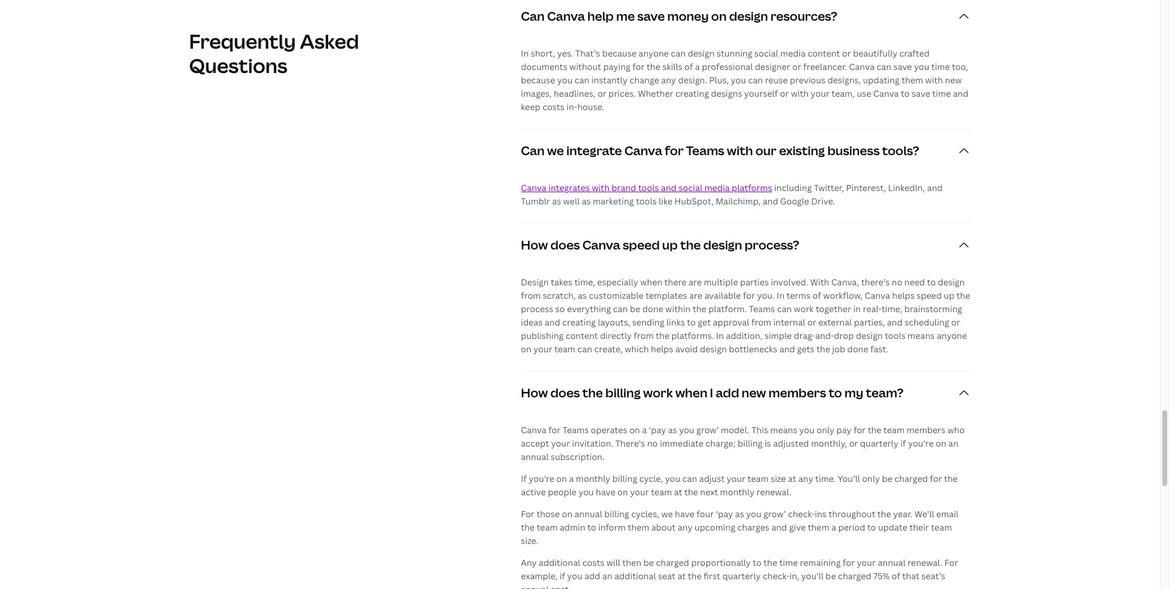 Task type: vqa. For each thing, say whether or not it's contained in the screenshot.
'time,'
yes



Task type: locate. For each thing, give the bounding box(es) containing it.
how does the billing work when i add new members to my team? button
[[521, 372, 971, 416]]

0 vertical spatial creating
[[676, 88, 709, 100]]

0 vertical spatial means
[[908, 330, 935, 342]]

when inside dropdown button
[[676, 385, 708, 402]]

1 vertical spatial quarterly
[[723, 571, 761, 583]]

1 vertical spatial if
[[560, 571, 565, 583]]

0 horizontal spatial of
[[685, 61, 693, 73]]

1 horizontal spatial grow'
[[764, 509, 786, 520]]

1 horizontal spatial done
[[848, 344, 869, 355]]

check- inside for those on annual billing cycles, we have four 'pay as you grow' check-ins throughout the year. we'll email the team admin to inform them about any upcoming charges and give them a period to update their team size.
[[788, 509, 815, 520]]

billing inside if you're on a monthly billing cycle, you can adjust your team size at any time. you'll only be charged for the active people you have on your team at the next monthly renewal.
[[613, 474, 638, 485]]

0 vertical spatial does
[[551, 237, 580, 254]]

tools inside design takes time, especially when there are multiple parties involved. with canva, there's no need to design from scratch, as customizable templates are available for you. in terms of workflow, canva helps speed up the process so everything can be done within the platform. teams can work together in real-time, brainstorming ideas and creating layouts, sending links to get approval from internal or external parties, and scheduling or publishing content directly from the platforms. in addition, simple drag-and-drop design tools means anyone on your team can create, which helps avoid design bottlenecks and gets the job done fast.
[[885, 330, 906, 342]]

your down publishing
[[534, 344, 553, 355]]

you right cycle,
[[665, 474, 681, 485]]

integrate
[[567, 143, 622, 159]]

designs,
[[828, 75, 861, 86]]

any
[[662, 75, 676, 86], [799, 474, 814, 485], [678, 522, 693, 534]]

if inside canva for teams operates on a 'pay as you grow' model. this means you only pay for the team members who accept your invitation. there's no immediate charge; billing is adjusted monthly, or quarterly if you're on an annual subscription.
[[901, 438, 906, 450]]

can inside dropdown button
[[521, 8, 545, 25]]

canva inside dropdown button
[[547, 8, 585, 25]]

then
[[623, 558, 642, 569]]

1 horizontal spatial quarterly
[[861, 438, 899, 450]]

simple
[[765, 330, 792, 342]]

gets
[[797, 344, 815, 355]]

seat's
[[922, 571, 946, 583]]

as up 'everything'
[[578, 290, 587, 302]]

1 horizontal spatial creating
[[676, 88, 709, 100]]

done up sending
[[643, 304, 664, 315]]

example,
[[521, 571, 558, 583]]

speed up especially
[[623, 237, 660, 254]]

can we integrate canva for teams with our existing business tools? button
[[521, 129, 971, 173]]

you up immediate
[[679, 425, 695, 436]]

time,
[[575, 277, 595, 288], [882, 304, 903, 315]]

only right you'll
[[863, 474, 880, 485]]

1 vertical spatial content
[[566, 330, 598, 342]]

how inside how does the billing work when i add new members to my team? dropdown button
[[521, 385, 548, 402]]

content
[[808, 48, 840, 59], [566, 330, 598, 342]]

1 vertical spatial charged
[[656, 558, 690, 569]]

skills
[[663, 61, 683, 73]]

first
[[704, 571, 721, 583]]

0 vertical spatial up
[[663, 237, 678, 254]]

and right parties,
[[887, 317, 903, 329]]

1 horizontal spatial because
[[603, 48, 637, 59]]

time, right the takes
[[575, 277, 595, 288]]

0 horizontal spatial you're
[[529, 474, 555, 485]]

does up invitation.
[[551, 385, 580, 402]]

2 vertical spatial charged
[[838, 571, 872, 583]]

at inside 'any additional costs will then be charged proportionally to the time remaining for your annual renewal. for example, if you add an additional seat at the first quarterly check-in, you'll be charged 75% of that seat's annual cost.'
[[678, 571, 686, 583]]

1 horizontal spatial monthly
[[720, 487, 755, 499]]

be right you'll
[[882, 474, 893, 485]]

or down reuse
[[780, 88, 789, 100]]

1 vertical spatial up
[[944, 290, 955, 302]]

are up within
[[689, 290, 703, 302]]

on inside dropdown button
[[712, 8, 727, 25]]

only
[[817, 425, 835, 436], [863, 474, 880, 485]]

for left those
[[521, 509, 535, 520]]

0 vertical spatial an
[[949, 438, 959, 450]]

canva
[[547, 8, 585, 25], [849, 61, 875, 73], [874, 88, 899, 100], [625, 143, 663, 159], [521, 182, 547, 194], [583, 237, 621, 254], [865, 290, 891, 302], [521, 425, 547, 436]]

0 horizontal spatial in
[[521, 48, 529, 59]]

billing down 'this' on the right bottom
[[738, 438, 763, 450]]

your down previous
[[811, 88, 830, 100]]

annual up admin
[[575, 509, 603, 520]]

new
[[945, 75, 962, 86], [742, 385, 766, 402]]

a inside canva for teams operates on a 'pay as you grow' model. this means you only pay for the team members who accept your invitation. there's no immediate charge; billing is adjusted monthly, or quarterly if you're on an annual subscription.
[[642, 425, 647, 436]]

grow'
[[697, 425, 719, 436], [764, 509, 786, 520]]

1 vertical spatial check-
[[763, 571, 790, 583]]

short,
[[531, 48, 555, 59]]

the inside in short, yes. that's because anyone can design stunning social media content or beautifully crafted documents without paying for the skills of a professional designer or freelancer. canva can save you time too, because you can instantly change any design. plus, you can reuse previous designs, updating them with new images, headlines, or prices. whether creating designs yourself or with your team, use canva to save time and keep costs in-house.
[[647, 61, 661, 73]]

0 vertical spatial check-
[[788, 509, 815, 520]]

quarterly right 'monthly,'
[[861, 438, 899, 450]]

you up the adjusted on the right of the page
[[800, 425, 815, 436]]

2 horizontal spatial in
[[777, 290, 785, 302]]

of inside design takes time, especially when there are multiple parties involved. with canva, there's no need to design from scratch, as customizable templates are available for you. in terms of workflow, canva helps speed up the process so everything can be done within the platform. teams can work together in real-time, brainstorming ideas and creating layouts, sending links to get approval from internal or external parties, and scheduling or publishing content directly from the platforms. in addition, simple drag-and-drop design tools means anyone on your team can create, which helps avoid design bottlenecks and gets the job done fast.
[[813, 290, 822, 302]]

2 horizontal spatial any
[[799, 474, 814, 485]]

0 vertical spatial from
[[521, 290, 541, 302]]

1 horizontal spatial work
[[794, 304, 814, 315]]

0 vertical spatial charged
[[895, 474, 928, 485]]

1 vertical spatial for
[[945, 558, 959, 569]]

teams up invitation.
[[563, 425, 589, 436]]

0 horizontal spatial speed
[[623, 237, 660, 254]]

and right "linkedin,"
[[927, 182, 943, 194]]

1 vertical spatial tools
[[636, 196, 657, 207]]

internal
[[774, 317, 806, 329]]

2 vertical spatial teams
[[563, 425, 589, 436]]

1 horizontal spatial have
[[675, 509, 695, 520]]

members left who
[[907, 425, 946, 436]]

that
[[903, 571, 920, 583]]

0 vertical spatial helps
[[893, 290, 915, 302]]

done right the job
[[848, 344, 869, 355]]

0 horizontal spatial additional
[[539, 558, 581, 569]]

1 horizontal spatial costs
[[583, 558, 605, 569]]

from
[[521, 290, 541, 302], [752, 317, 772, 329], [634, 330, 654, 342]]

together
[[816, 304, 852, 315]]

to right admin
[[588, 522, 596, 534]]

does for canva
[[551, 237, 580, 254]]

speed
[[623, 237, 660, 254], [917, 290, 942, 302]]

1 vertical spatial we
[[662, 509, 673, 520]]

0 horizontal spatial no
[[648, 438, 658, 450]]

monthly right next
[[720, 487, 755, 499]]

can
[[671, 48, 686, 59], [877, 61, 892, 73], [575, 75, 590, 86], [748, 75, 763, 86], [613, 304, 628, 315], [777, 304, 792, 315], [578, 344, 593, 355], [683, 474, 697, 485]]

1 vertical spatial no
[[648, 438, 658, 450]]

tools up the fast.
[[885, 330, 906, 342]]

in,
[[790, 571, 800, 583]]

to right the period
[[868, 522, 876, 534]]

how up accept
[[521, 385, 548, 402]]

or up drag-
[[808, 317, 817, 329]]

an inside 'any additional costs will then be charged proportionally to the time remaining for your annual renewal. for example, if you add an additional seat at the first quarterly check-in, you'll be charged 75% of that seat's annual cost.'
[[603, 571, 613, 583]]

does up the takes
[[551, 237, 580, 254]]

canva up accept
[[521, 425, 547, 436]]

work down which
[[643, 385, 673, 402]]

2 horizontal spatial charged
[[895, 474, 928, 485]]

an inside canva for teams operates on a 'pay as you grow' model. this means you only pay for the team members who accept your invitation. there's no immediate charge; billing is adjusted monthly, or quarterly if you're on an annual subscription.
[[949, 438, 959, 450]]

annual inside for those on annual billing cycles, we have four 'pay as you grow' check-ins throughout the year. we'll email the team admin to inform them about any upcoming charges and give them a period to update their team size.
[[575, 509, 603, 520]]

can down customizable
[[613, 304, 628, 315]]

0 horizontal spatial social
[[679, 182, 703, 194]]

2 horizontal spatial from
[[752, 317, 772, 329]]

for those on annual billing cycles, we have four 'pay as you grow' check-ins throughout the year. we'll email the team admin to inform them about any upcoming charges and give them a period to update their team size.
[[521, 509, 959, 547]]

2 vertical spatial tools
[[885, 330, 906, 342]]

0 horizontal spatial renewal.
[[757, 487, 792, 499]]

'pay inside for those on annual billing cycles, we have four 'pay as you grow' check-ins throughout the year. we'll email the team admin to inform them about any upcoming charges and give them a period to update their team size.
[[716, 509, 733, 520]]

paying
[[604, 61, 631, 73]]

1 horizontal spatial we
[[662, 509, 673, 520]]

new down too,
[[945, 75, 962, 86]]

and down too,
[[953, 88, 969, 100]]

them down the crafted
[[902, 75, 924, 86]]

how for how does canva speed up the design process?
[[521, 237, 548, 254]]

media
[[781, 48, 806, 59], [705, 182, 730, 194]]

1 horizontal spatial new
[[945, 75, 962, 86]]

0 horizontal spatial add
[[585, 571, 601, 583]]

or inside canva for teams operates on a 'pay as you grow' model. this means you only pay for the team members who accept your invitation. there's no immediate charge; billing is adjusted monthly, or quarterly if you're on an annual subscription.
[[850, 438, 858, 450]]

add right "i"
[[716, 385, 739, 402]]

content inside in short, yes. that's because anyone can design stunning social media content or beautifully crafted documents without paying for the skills of a professional designer or freelancer. canva can save you time too, because you can instantly change any design. plus, you can reuse previous designs, updating them with new images, headlines, or prices. whether creating designs yourself or with your team, use canva to save time and keep costs in-house.
[[808, 48, 840, 59]]

0 vertical spatial anyone
[[639, 48, 669, 59]]

the inside how does the billing work when i add new members to my team? dropdown button
[[583, 385, 603, 402]]

any down skills
[[662, 75, 676, 86]]

or down pay
[[850, 438, 858, 450]]

0 vertical spatial monthly
[[576, 474, 611, 485]]

and down platforms
[[763, 196, 778, 207]]

0 vertical spatial done
[[643, 304, 664, 315]]

creating
[[676, 88, 709, 100], [563, 317, 596, 329]]

work down 'terms'
[[794, 304, 814, 315]]

the up operates
[[583, 385, 603, 402]]

1 horizontal spatial members
[[907, 425, 946, 436]]

have
[[596, 487, 616, 499], [675, 509, 695, 520]]

up
[[663, 237, 678, 254], [944, 290, 955, 302]]

1 horizontal spatial in
[[716, 330, 724, 342]]

billing inside canva for teams operates on a 'pay as you grow' model. this means you only pay for the team members who accept your invitation. there's no immediate charge; billing is adjusted monthly, or quarterly if you're on an annual subscription.
[[738, 438, 763, 450]]

how inside how does canva speed up the design process? dropdown button
[[521, 237, 548, 254]]

can down keep
[[521, 143, 545, 159]]

you inside for those on annual billing cycles, we have four 'pay as you grow' check-ins throughout the year. we'll email the team admin to inform them about any upcoming charges and give them a period to update their team size.
[[747, 509, 762, 520]]

1 horizontal spatial means
[[908, 330, 935, 342]]

1 vertical spatial monthly
[[720, 487, 755, 499]]

an down will
[[603, 571, 613, 583]]

without
[[570, 61, 601, 73]]

your inside canva for teams operates on a 'pay as you grow' model. this means you only pay for the team members who accept your invitation. there's no immediate charge; billing is adjusted monthly, or quarterly if you're on an annual subscription.
[[551, 438, 570, 450]]

them
[[902, 75, 924, 86], [628, 522, 650, 534], [808, 522, 830, 534]]

design up stunning
[[729, 8, 768, 25]]

in
[[521, 48, 529, 59], [777, 290, 785, 302], [716, 330, 724, 342]]

0 vertical spatial social
[[755, 48, 779, 59]]

at right 'seat'
[[678, 571, 686, 583]]

1 horizontal spatial 'pay
[[716, 509, 733, 520]]

people
[[548, 487, 577, 499]]

0 horizontal spatial creating
[[563, 317, 596, 329]]

at right size
[[788, 474, 797, 485]]

0 vertical spatial how
[[521, 237, 548, 254]]

directly
[[600, 330, 632, 342]]

means down scheduling at bottom right
[[908, 330, 935, 342]]

as inside canva for teams operates on a 'pay as you grow' model. this means you only pay for the team members who accept your invitation. there's no immediate charge; billing is adjusted monthly, or quarterly if you're on an annual subscription.
[[668, 425, 677, 436]]

teams inside design takes time, especially when there are multiple parties involved. with canva, there's no need to design from scratch, as customizable templates are available for you. in terms of workflow, canva helps speed up the process so everything can be done within the platform. teams can work together in real-time, brainstorming ideas and creating layouts, sending links to get approval from internal or external parties, and scheduling or publishing content directly from the platforms. in addition, simple drag-and-drop design tools means anyone on your team can create, which helps avoid design bottlenecks and gets the job done fast.
[[749, 304, 775, 315]]

social inside in short, yes. that's because anyone can design stunning social media content or beautifully crafted documents without paying for the skills of a professional designer or freelancer. canva can save you time too, because you can instantly change any design. plus, you can reuse previous designs, updating them with new images, headlines, or prices. whether creating designs yourself or with your team, use canva to save time and keep costs in-house.
[[755, 48, 779, 59]]

for inside can we integrate canva for teams with our existing business tools? dropdown button
[[665, 143, 684, 159]]

ins
[[815, 509, 827, 520]]

for right pay
[[854, 425, 866, 436]]

can inside dropdown button
[[521, 143, 545, 159]]

a left the period
[[832, 522, 837, 534]]

1 vertical spatial are
[[689, 290, 703, 302]]

we'll
[[915, 509, 935, 520]]

too,
[[952, 61, 968, 73]]

designer
[[755, 61, 791, 73]]

check- left you'll
[[763, 571, 790, 583]]

0 vertical spatial can
[[521, 8, 545, 25]]

up inside dropdown button
[[663, 237, 678, 254]]

members inside canva for teams operates on a 'pay as you grow' model. this means you only pay for the team members who accept your invitation. there's no immediate charge; billing is adjusted monthly, or quarterly if you're on an annual subscription.
[[907, 425, 946, 436]]

0 horizontal spatial done
[[643, 304, 664, 315]]

stunning
[[717, 48, 753, 59]]

be inside if you're on a monthly billing cycle, you can adjust your team size at any time. you'll only be charged for the active people you have on your team at the next monthly renewal.
[[882, 474, 893, 485]]

design inside dropdown button
[[729, 8, 768, 25]]

you up charges
[[747, 509, 762, 520]]

time inside 'any additional costs will then be charged proportionally to the time remaining for your annual renewal. for example, if you add an additional seat at the first quarterly check-in, you'll be charged 75% of that seat's annual cost.'
[[780, 558, 798, 569]]

design down platforms.
[[700, 344, 727, 355]]

your up 75%
[[857, 558, 876, 569]]

1 vertical spatial grow'
[[764, 509, 786, 520]]

0 horizontal spatial teams
[[563, 425, 589, 436]]

1 horizontal spatial up
[[944, 290, 955, 302]]

sending
[[633, 317, 665, 329]]

linkedin,
[[889, 182, 925, 194]]

the up update on the right bottom
[[878, 509, 892, 520]]

1 horizontal spatial media
[[781, 48, 806, 59]]

1 horizontal spatial of
[[813, 290, 822, 302]]

we up about
[[662, 509, 673, 520]]

which
[[625, 344, 649, 355]]

1 vertical spatial means
[[771, 425, 798, 436]]

save inside dropdown button
[[638, 8, 665, 25]]

who
[[948, 425, 965, 436]]

twitter,
[[814, 182, 844, 194]]

to inside dropdown button
[[829, 385, 842, 402]]

0 vertical spatial any
[[662, 75, 676, 86]]

scratch,
[[543, 290, 576, 302]]

and inside for those on annual billing cycles, we have four 'pay as you grow' check-ins throughout the year. we'll email the team admin to inform them about any upcoming charges and give them a period to update their team size.
[[772, 522, 787, 534]]

how up 'design'
[[521, 237, 548, 254]]

a inside if you're on a monthly billing cycle, you can adjust your team size at any time. you'll only be charged for the active people you have on your team at the next monthly renewal.
[[569, 474, 574, 485]]

integrates
[[549, 182, 590, 194]]

0 vertical spatial renewal.
[[757, 487, 792, 499]]

2 vertical spatial any
[[678, 522, 693, 534]]

1 horizontal spatial when
[[676, 385, 708, 402]]

1 vertical spatial costs
[[583, 558, 605, 569]]

canva down beautifully
[[849, 61, 875, 73]]

for up canva integrates with brand tools and social media platforms
[[665, 143, 684, 159]]

only inside canva for teams operates on a 'pay as you grow' model. this means you only pay for the team members who accept your invitation. there's no immediate charge; billing is adjusted monthly, or quarterly if you're on an annual subscription.
[[817, 425, 835, 436]]

if up cost.
[[560, 571, 565, 583]]

that's
[[576, 48, 600, 59]]

how for how does the billing work when i add new members to my team?
[[521, 385, 548, 402]]

their
[[910, 522, 929, 534]]

as
[[552, 196, 561, 207], [582, 196, 591, 207], [578, 290, 587, 302], [668, 425, 677, 436], [735, 509, 744, 520]]

any inside in short, yes. that's because anyone can design stunning social media content or beautifully crafted documents without paying for the skills of a professional designer or freelancer. canva can save you time too, because you can instantly change any design. plus, you can reuse previous designs, updating them with new images, headlines, or prices. whether creating designs yourself or with your team, use canva to save time and keep costs in-house.
[[662, 75, 676, 86]]

check-
[[788, 509, 815, 520], [763, 571, 790, 583]]

work inside dropdown button
[[643, 385, 673, 402]]

0 horizontal spatial content
[[566, 330, 598, 342]]

0 horizontal spatial grow'
[[697, 425, 719, 436]]

additional up cost.
[[539, 558, 581, 569]]

speed inside design takes time, especially when there are multiple parties involved. with canva, there's no need to design from scratch, as customizable templates are available for you. in terms of workflow, canva helps speed up the process so everything can be done within the platform. teams can work together in real-time, brainstorming ideas and creating layouts, sending links to get approval from internal or external parties, and scheduling or publishing content directly from the platforms. in addition, simple drag-and-drop design tools means anyone on your team can create, which helps avoid design bottlenecks and gets the job done fast.
[[917, 290, 942, 302]]

a inside for those on annual billing cycles, we have four 'pay as you grow' check-ins throughout the year. we'll email the team admin to inform them about any upcoming charges and give them a period to update their team size.
[[832, 522, 837, 534]]

from down sending
[[634, 330, 654, 342]]

0 horizontal spatial any
[[662, 75, 676, 86]]

1 horizontal spatial for
[[945, 558, 959, 569]]

1 vertical spatial speed
[[917, 290, 942, 302]]

teams inside canva for teams operates on a 'pay as you grow' model. this means you only pay for the team members who accept your invitation. there's no immediate charge; billing is adjusted monthly, or quarterly if you're on an annual subscription.
[[563, 425, 589, 436]]

2 does from the top
[[551, 385, 580, 402]]

to down charges
[[753, 558, 762, 569]]

for inside in short, yes. that's because anyone can design stunning social media content or beautifully crafted documents without paying for the skills of a professional designer or freelancer. canva can save you time too, because you can instantly change any design. plus, you can reuse previous designs, updating them with new images, headlines, or prices. whether creating designs yourself or with your team, use canva to save time and keep costs in-house.
[[633, 61, 645, 73]]

add inside 'any additional costs will then be charged proportionally to the time remaining for your annual renewal. for example, if you add an additional seat at the first quarterly check-in, you'll be charged 75% of that seat's annual cost.'
[[585, 571, 601, 583]]

the left first
[[688, 571, 702, 583]]

a up 'there's'
[[642, 425, 647, 436]]

costs inside in short, yes. that's because anyone can design stunning social media content or beautifully crafted documents without paying for the skills of a professional designer or freelancer. canva can save you time too, because you can instantly change any design. plus, you can reuse previous designs, updating them with new images, headlines, or prices. whether creating designs yourself or with your team, use canva to save time and keep costs in-house.
[[543, 101, 565, 113]]

any inside if you're on a monthly billing cycle, you can adjust your team size at any time. you'll only be charged for the active people you have on your team at the next monthly renewal.
[[799, 474, 814, 485]]

team down publishing
[[555, 344, 576, 355]]

quarterly
[[861, 438, 899, 450], [723, 571, 761, 583]]

0 horizontal spatial charged
[[656, 558, 690, 569]]

on inside for those on annual billing cycles, we have four 'pay as you grow' check-ins throughout the year. we'll email the team admin to inform them about any upcoming charges and give them a period to update their team size.
[[562, 509, 573, 520]]

parties
[[740, 277, 769, 288]]

1 does from the top
[[551, 237, 580, 254]]

your up subscription.
[[551, 438, 570, 450]]

1 can from the top
[[521, 8, 545, 25]]

annual down accept
[[521, 452, 549, 463]]

2 can from the top
[[521, 143, 545, 159]]

of inside in short, yes. that's because anyone can design stunning social media content or beautifully crafted documents without paying for the skills of a professional designer or freelancer. canva can save you time too, because you can instantly change any design. plus, you can reuse previous designs, updating them with new images, headlines, or prices. whether creating designs yourself or with your team, use canva to save time and keep costs in-house.
[[685, 61, 693, 73]]

team inside canva for teams operates on a 'pay as you grow' model. this means you only pay for the team members who accept your invitation. there's no immediate charge; billing is adjusted monthly, or quarterly if you're on an annual subscription.
[[884, 425, 905, 436]]

for up seat's
[[945, 558, 959, 569]]

save
[[638, 8, 665, 25], [894, 61, 912, 73], [912, 88, 931, 100]]

in left short,
[[521, 48, 529, 59]]

0 vertical spatial for
[[521, 509, 535, 520]]

of down with
[[813, 290, 822, 302]]

you
[[914, 61, 930, 73], [558, 75, 573, 86], [731, 75, 746, 86], [679, 425, 695, 436], [800, 425, 815, 436], [665, 474, 681, 485], [579, 487, 594, 499], [747, 509, 762, 520], [567, 571, 583, 583]]

media inside in short, yes. that's because anyone can design stunning social media content or beautifully crafted documents without paying for the skills of a professional designer or freelancer. canva can save you time too, because you can instantly change any design. plus, you can reuse previous designs, updating them with new images, headlines, or prices. whether creating designs yourself or with your team, use canva to save time and keep costs in-house.
[[781, 48, 806, 59]]

1 vertical spatial anyone
[[937, 330, 967, 342]]

for
[[633, 61, 645, 73], [665, 143, 684, 159], [743, 290, 755, 302], [549, 425, 561, 436], [854, 425, 866, 436], [930, 474, 942, 485], [843, 558, 855, 569]]

them down cycles,
[[628, 522, 650, 534]]

layouts,
[[598, 317, 630, 329]]

or
[[842, 48, 851, 59], [793, 61, 802, 73], [598, 88, 607, 100], [780, 88, 789, 100], [808, 317, 817, 329], [952, 317, 961, 329], [850, 438, 858, 450]]

a
[[695, 61, 700, 73], [642, 425, 647, 436], [569, 474, 574, 485], [832, 522, 837, 534]]

up inside design takes time, especially when there are multiple parties involved. with canva, there's no need to design from scratch, as customizable templates are available for you. in terms of workflow, canva helps speed up the process so everything can be done within the platform. teams can work together in real-time, brainstorming ideas and creating layouts, sending links to get approval from internal or external parties, and scheduling or publishing content directly from the platforms. in addition, simple drag-and-drop design tools means anyone on your team can create, which helps avoid design bottlenecks and gets the job done fast.
[[944, 290, 955, 302]]

0 vertical spatial speed
[[623, 237, 660, 254]]

0 horizontal spatial for
[[521, 509, 535, 520]]

period
[[839, 522, 866, 534]]

0 vertical spatial in
[[521, 48, 529, 59]]

with inside dropdown button
[[727, 143, 753, 159]]

costs left the in-
[[543, 101, 565, 113]]

the inside how does canva speed up the design process? dropdown button
[[681, 237, 701, 254]]

drag-
[[794, 330, 816, 342]]

you inside 'any additional costs will then be charged proportionally to the time remaining for your annual renewal. for example, if you add an additional seat at the first quarterly check-in, you'll be charged 75% of that seat's annual cost.'
[[567, 571, 583, 583]]

how does canva speed up the design process? button
[[521, 224, 971, 268]]

1 vertical spatial have
[[675, 509, 695, 520]]

you.
[[758, 290, 775, 302]]

have inside if you're on a monthly billing cycle, you can adjust your team size at any time. you'll only be charged for the active people you have on your team at the next monthly renewal.
[[596, 487, 616, 499]]

for inside 'any additional costs will then be charged proportionally to the time remaining for your annual renewal. for example, if you add an additional seat at the first quarterly check-in, you'll be charged 75% of that seat's annual cost.'
[[843, 558, 855, 569]]

content up freelancer.
[[808, 48, 840, 59]]

renewal. inside if you're on a monthly billing cycle, you can adjust your team size at any time. you'll only be charged for the active people you have on your team at the next monthly renewal.
[[757, 487, 792, 499]]

social up designer
[[755, 48, 779, 59]]

you'll
[[802, 571, 824, 583]]

up up brainstorming
[[944, 290, 955, 302]]

team?
[[866, 385, 904, 402]]

will
[[607, 558, 621, 569]]

create,
[[595, 344, 623, 355]]

1 vertical spatial teams
[[749, 304, 775, 315]]

billing up operates
[[606, 385, 641, 402]]

means up the adjusted on the right of the page
[[771, 425, 798, 436]]

can inside if you're on a monthly billing cycle, you can adjust your team size at any time. you'll only be charged for the active people you have on your team at the next monthly renewal.
[[683, 474, 697, 485]]

platforms
[[732, 182, 773, 194]]

1 vertical spatial of
[[813, 290, 822, 302]]

does
[[551, 237, 580, 254], [551, 385, 580, 402]]

questions
[[189, 52, 288, 79]]

design inside in short, yes. that's because anyone can design stunning social media content or beautifully crafted documents without paying for the skills of a professional designer or freelancer. canva can save you time too, because you can instantly change any design. plus, you can reuse previous designs, updating them with new images, headlines, or prices. whether creating designs yourself or with your team, use canva to save time and keep costs in-house.
[[688, 48, 715, 59]]

including twitter, pinterest, linkedin, and tumblr as well as marketing tools like hubspot, mailchimp, and google drive.
[[521, 182, 943, 207]]

design up multiple
[[704, 237, 743, 254]]

charge;
[[706, 438, 736, 450]]

billing
[[606, 385, 641, 402], [738, 438, 763, 450], [613, 474, 638, 485], [605, 509, 629, 520]]

charged up 'seat'
[[656, 558, 690, 569]]

anyone inside design takes time, especially when there are multiple parties involved. with canva, there's no need to design from scratch, as customizable templates are available for you. in terms of workflow, canva helps speed up the process so everything can be done within the platform. teams can work together in real-time, brainstorming ideas and creating layouts, sending links to get approval from internal or external parties, and scheduling or publishing content directly from the platforms. in addition, simple drag-and-drop design tools means anyone on your team can create, which helps avoid design bottlenecks and gets the job done fast.
[[937, 330, 967, 342]]

0 horizontal spatial costs
[[543, 101, 565, 113]]

to right use at the top of the page
[[901, 88, 910, 100]]

canva inside design takes time, especially when there are multiple parties involved. with canva, there's no need to design from scratch, as customizable templates are available for you. in terms of workflow, canva helps speed up the process so everything can be done within the platform. teams can work together in real-time, brainstorming ideas and creating layouts, sending links to get approval from internal or external parties, and scheduling or publishing content directly from the platforms. in addition, simple drag-and-drop design tools means anyone on your team can create, which helps avoid design bottlenecks and gets the job done fast.
[[865, 290, 891, 302]]

0 vertical spatial if
[[901, 438, 906, 450]]

renewal. down size
[[757, 487, 792, 499]]

0 vertical spatial we
[[547, 143, 564, 159]]

1 horizontal spatial anyone
[[937, 330, 967, 342]]

with down previous
[[791, 88, 809, 100]]

tools?
[[883, 143, 920, 159]]

1 how from the top
[[521, 237, 548, 254]]

means inside design takes time, especially when there are multiple parties involved. with canva, there's no need to design from scratch, as customizable templates are available for you. in terms of workflow, canva helps speed up the process so everything can be done within the platform. teams can work together in real-time, brainstorming ideas and creating layouts, sending links to get approval from internal or external parties, and scheduling or publishing content directly from the platforms. in addition, simple drag-and-drop design tools means anyone on your team can create, which helps avoid design bottlenecks and gets the job done fast.
[[908, 330, 935, 342]]

especially
[[597, 277, 638, 288]]

give
[[789, 522, 806, 534]]

you up cost.
[[567, 571, 583, 583]]

time, up parties,
[[882, 304, 903, 315]]

when
[[641, 277, 663, 288], [676, 385, 708, 402]]

0 horizontal spatial means
[[771, 425, 798, 436]]

designs
[[711, 88, 743, 100]]

grow' inside for those on annual billing cycles, we have four 'pay as you grow' check-ins throughout the year. we'll email the team admin to inform them about any upcoming charges and give them a period to update their team size.
[[764, 509, 786, 520]]

75%
[[874, 571, 890, 583]]

2 how from the top
[[521, 385, 548, 402]]

0 horizontal spatial new
[[742, 385, 766, 402]]



Task type: describe. For each thing, give the bounding box(es) containing it.
the down the and-
[[817, 344, 831, 355]]

remaining
[[800, 558, 841, 569]]

plus,
[[710, 75, 729, 86]]

email
[[937, 509, 959, 520]]

as left well
[[552, 196, 561, 207]]

1 vertical spatial time
[[933, 88, 951, 100]]

the up size.
[[521, 522, 535, 534]]

adjusted
[[773, 438, 809, 450]]

does for the
[[551, 385, 580, 402]]

drop
[[834, 330, 854, 342]]

content inside design takes time, especially when there are multiple parties involved. with canva, there's no need to design from scratch, as customizable templates are available for you. in terms of workflow, canva helps speed up the process so everything can be done within the platform. teams can work together in real-time, brainstorming ideas and creating layouts, sending links to get approval from internal or external parties, and scheduling or publishing content directly from the platforms. in addition, simple drag-and-drop design tools means anyone on your team can create, which helps avoid design bottlenecks and gets the job done fast.
[[566, 330, 598, 342]]

0 horizontal spatial them
[[628, 522, 650, 534]]

mailchimp,
[[716, 196, 761, 207]]

your inside in short, yes. that's because anyone can design stunning social media content or beautifully crafted documents without paying for the skills of a professional designer or freelancer. canva can save you time too, because you can instantly change any design. plus, you can reuse previous designs, updating them with new images, headlines, or prices. whether creating designs yourself or with your team, use canva to save time and keep costs in-house.
[[811, 88, 830, 100]]

process
[[521, 304, 554, 315]]

0 horizontal spatial media
[[705, 182, 730, 194]]

platform.
[[709, 304, 747, 315]]

anyone inside in short, yes. that's because anyone can design stunning social media content or beautifully crafted documents without paying for the skills of a professional designer or freelancer. canva can save you time too, because you can instantly change any design. plus, you can reuse previous designs, updating them with new images, headlines, or prices. whether creating designs yourself or with your team, use canva to save time and keep costs in-house.
[[639, 48, 669, 59]]

with down the crafted
[[926, 75, 943, 86]]

you down the crafted
[[914, 61, 930, 73]]

add inside dropdown button
[[716, 385, 739, 402]]

size.
[[521, 536, 539, 547]]

annual down example,
[[521, 584, 549, 590]]

quarterly inside 'any additional costs will then be charged proportionally to the time remaining for your annual renewal. for example, if you add an additional seat at the first quarterly check-in, you'll be charged 75% of that seat's annual cost.'
[[723, 571, 761, 583]]

bottlenecks
[[729, 344, 778, 355]]

job
[[833, 344, 846, 355]]

canva down the updating
[[874, 88, 899, 100]]

admin
[[560, 522, 586, 534]]

how does canva speed up the design process?
[[521, 237, 800, 254]]

teams inside dropdown button
[[686, 143, 725, 159]]

process?
[[745, 237, 800, 254]]

new inside dropdown button
[[742, 385, 766, 402]]

for inside design takes time, especially when there are multiple parties involved. with canva, there's no need to design from scratch, as customizable templates are available for you. in terms of workflow, canva helps speed up the process so everything can be done within the platform. teams can work together in real-time, brainstorming ideas and creating layouts, sending links to get approval from internal or external parties, and scheduling or publishing content directly from the platforms. in addition, simple drag-and-drop design tools means anyone on your team can create, which helps avoid design bottlenecks and gets the job done fast.
[[743, 290, 755, 302]]

means inside canva for teams operates on a 'pay as you grow' model. this means you only pay for the team members who accept your invitation. there's no immediate charge; billing is adjusted monthly, or quarterly if you're on an annual subscription.
[[771, 425, 798, 436]]

0 vertical spatial are
[[689, 277, 702, 288]]

there's
[[616, 438, 645, 450]]

can up skills
[[671, 48, 686, 59]]

there's
[[862, 277, 890, 288]]

hubspot,
[[675, 196, 714, 207]]

can for can we integrate canva for teams with our existing business tools?
[[521, 143, 545, 159]]

members inside dropdown button
[[769, 385, 827, 402]]

change
[[630, 75, 659, 86]]

any
[[521, 558, 537, 569]]

images,
[[521, 88, 552, 100]]

be inside design takes time, especially when there are multiple parties involved. with canva, there's no need to design from scratch, as customizable templates are available for you. in terms of workflow, canva helps speed up the process so everything can be done within the platform. teams can work together in real-time, brainstorming ideas and creating layouts, sending links to get approval from internal or external parties, and scheduling or publishing content directly from the platforms. in addition, simple drag-and-drop design tools means anyone on your team can create, which helps avoid design bottlenecks and gets the job done fast.
[[630, 304, 641, 315]]

design
[[521, 277, 549, 288]]

documents
[[521, 61, 568, 73]]

1 vertical spatial at
[[674, 487, 683, 499]]

how does the billing work when i add new members to my team?
[[521, 385, 904, 402]]

whether
[[638, 88, 674, 100]]

links
[[667, 317, 685, 329]]

workflow,
[[824, 290, 863, 302]]

headlines,
[[554, 88, 596, 100]]

as right well
[[582, 196, 591, 207]]

for up accept
[[549, 425, 561, 436]]

in-
[[567, 101, 578, 113]]

1 vertical spatial save
[[894, 61, 912, 73]]

to left 'get'
[[687, 317, 696, 329]]

you up 'headlines,'
[[558, 75, 573, 86]]

check- inside 'any additional costs will then be charged proportionally to the time remaining for your annual renewal. for example, if you add an additional seat at the first quarterly check-in, you'll be charged 75% of that seat's annual cost.'
[[763, 571, 790, 583]]

can canva help me save money on design resources?
[[521, 8, 838, 25]]

1 horizontal spatial helps
[[893, 290, 915, 302]]

as inside for those on annual billing cycles, we have four 'pay as you grow' check-ins throughout the year. we'll email the team admin to inform them about any upcoming charges and give them a period to update their team size.
[[735, 509, 744, 520]]

annual inside canva for teams operates on a 'pay as you grow' model. this means you only pay for the team members who accept your invitation. there's no immediate charge; billing is adjusted monthly, or quarterly if you're on an annual subscription.
[[521, 452, 549, 463]]

seat
[[658, 571, 676, 583]]

and down simple
[[780, 344, 795, 355]]

design takes time, especially when there are multiple parties involved. with canva, there's no need to design from scratch, as customizable templates are available for you. in terms of workflow, canva helps speed up the process so everything can be done within the platform. teams can work together in real-time, brainstorming ideas and creating layouts, sending links to get approval from internal or external parties, and scheduling or publishing content directly from the platforms. in addition, simple drag-and-drop design tools means anyone on your team can create, which helps avoid design bottlenecks and gets the job done fast.
[[521, 277, 971, 355]]

inform
[[598, 522, 626, 534]]

0 horizontal spatial helps
[[651, 344, 674, 355]]

takes
[[551, 277, 573, 288]]

team down those
[[537, 522, 558, 534]]

canva up especially
[[583, 237, 621, 254]]

help
[[588, 8, 614, 25]]

use
[[857, 88, 872, 100]]

and inside in short, yes. that's because anyone can design stunning social media content or beautifully crafted documents without paying for the skills of a professional designer or freelancer. canva can save you time too, because you can instantly change any design. plus, you can reuse previous designs, updating them with new images, headlines, or prices. whether creating designs yourself or with your team, use canva to save time and keep costs in-house.
[[953, 88, 969, 100]]

cost.
[[551, 584, 571, 590]]

the up 'get'
[[693, 304, 707, 315]]

or up freelancer.
[[842, 48, 851, 59]]

on inside design takes time, especially when there are multiple parties involved. with canva, there's no need to design from scratch, as customizable templates are available for you. in terms of workflow, canva helps speed up the process so everything can be done within the platform. teams can work together in real-time, brainstorming ideas and creating layouts, sending links to get approval from internal or external parties, and scheduling or publishing content directly from the platforms. in addition, simple drag-and-drop design tools means anyone on your team can create, which helps avoid design bottlenecks and gets the job done fast.
[[521, 344, 532, 355]]

your down cycle,
[[630, 487, 649, 499]]

your right adjust at bottom
[[727, 474, 746, 485]]

1 vertical spatial additional
[[615, 571, 656, 583]]

0 vertical spatial time
[[932, 61, 950, 73]]

and down so
[[545, 317, 560, 329]]

in
[[854, 304, 861, 315]]

1 vertical spatial from
[[752, 317, 772, 329]]

the inside canva for teams operates on a 'pay as you grow' model. this means you only pay for the team members who accept your invitation. there's no immediate charge; billing is adjusted monthly, or quarterly if you're on an annual subscription.
[[868, 425, 882, 436]]

0 vertical spatial because
[[603, 48, 637, 59]]

costs inside 'any additional costs will then be charged proportionally to the time remaining for your annual renewal. for example, if you add an additional seat at the first quarterly check-in, you'll be charged 75% of that seat's annual cost.'
[[583, 558, 605, 569]]

0 vertical spatial additional
[[539, 558, 581, 569]]

team down email
[[931, 522, 953, 534]]

have inside for those on annual billing cycles, we have four 'pay as you grow' check-ins throughout the year. we'll email the team admin to inform them about any upcoming charges and give them a period to update their team size.
[[675, 509, 695, 520]]

creating inside design takes time, especially when there are multiple parties involved. with canva, there's no need to design from scratch, as customizable templates are available for you. in terms of workflow, canva helps speed up the process so everything can be done within the platform. teams can work together in real-time, brainstorming ideas and creating layouts, sending links to get approval from internal or external parties, and scheduling or publishing content directly from the platforms. in addition, simple drag-and-drop design tools means anyone on your team can create, which helps avoid design bottlenecks and gets the job done fast.
[[563, 317, 596, 329]]

the left next
[[685, 487, 698, 499]]

with
[[811, 277, 830, 288]]

if inside 'any additional costs will then be charged proportionally to the time remaining for your annual renewal. for example, if you add an additional seat at the first quarterly check-in, you'll be charged 75% of that seat's annual cost.'
[[560, 571, 565, 583]]

can up the updating
[[877, 61, 892, 73]]

business
[[828, 143, 880, 159]]

addition,
[[726, 330, 763, 342]]

team down cycle,
[[651, 487, 672, 499]]

0 horizontal spatial from
[[521, 290, 541, 302]]

design.
[[678, 75, 707, 86]]

no inside design takes time, especially when there are multiple parties involved. with canva, there's no need to design from scratch, as customizable templates are available for you. in terms of workflow, canva helps speed up the process so everything can be done within the platform. teams can work together in real-time, brainstorming ideas and creating layouts, sending links to get approval from internal or external parties, and scheduling or publishing content directly from the platforms. in addition, simple drag-and-drop design tools means anyone on your team can create, which helps avoid design bottlenecks and gets the job done fast.
[[892, 277, 903, 288]]

and-
[[816, 330, 834, 342]]

proportionally
[[692, 558, 751, 569]]

adjust
[[700, 474, 725, 485]]

size
[[771, 474, 786, 485]]

resources?
[[771, 8, 838, 25]]

frequently
[[189, 28, 296, 54]]

canva for teams operates on a 'pay as you grow' model. this means you only pay for the team members who accept your invitation. there's no immediate charge; billing is adjusted monthly, or quarterly if you're on an annual subscription.
[[521, 425, 965, 463]]

a inside in short, yes. that's because anyone can design stunning social media content or beautifully crafted documents without paying for the skills of a professional designer or freelancer. canva can save you time too, because you can instantly change any design. plus, you can reuse previous designs, updating them with new images, headlines, or prices. whether creating designs yourself or with your team, use canva to save time and keep costs in-house.
[[695, 61, 700, 73]]

and up like in the right top of the page
[[661, 182, 677, 194]]

involved.
[[771, 277, 809, 288]]

any additional costs will then be charged proportionally to the time remaining for your annual renewal. for example, if you add an additional seat at the first quarterly check-in, you'll be charged 75% of that seat's annual cost.
[[521, 558, 959, 590]]

you down professional
[[731, 75, 746, 86]]

'pay inside canva for teams operates on a 'pay as you grow' model. this means you only pay for the team members who accept your invitation. there's no immediate charge; billing is adjusted monthly, or quarterly if you're on an annual subscription.
[[649, 425, 666, 436]]

annual up 75%
[[878, 558, 906, 569]]

your inside 'any additional costs will then be charged proportionally to the time remaining for your annual renewal. for example, if you add an additional seat at the first quarterly check-in, you'll be charged 75% of that seat's annual cost.'
[[857, 558, 876, 569]]

the up email
[[944, 474, 958, 485]]

for inside for those on annual billing cycles, we have four 'pay as you grow' check-ins throughout the year. we'll email the team admin to inform them about any upcoming charges and give them a period to update their team size.
[[521, 509, 535, 520]]

beautifully
[[853, 48, 898, 59]]

charged inside if you're on a monthly billing cycle, you can adjust your team size at any time. you'll only be charged for the active people you have on your team at the next monthly renewal.
[[895, 474, 928, 485]]

you right people
[[579, 487, 594, 499]]

0 horizontal spatial because
[[521, 75, 555, 86]]

the up brainstorming
[[957, 290, 971, 302]]

with up the marketing
[[592, 182, 610, 194]]

multiple
[[704, 277, 738, 288]]

1 horizontal spatial charged
[[838, 571, 872, 583]]

upcoming
[[695, 522, 736, 534]]

can down 'without'
[[575, 75, 590, 86]]

there
[[665, 277, 687, 288]]

0 vertical spatial time,
[[575, 277, 595, 288]]

or up previous
[[793, 61, 802, 73]]

canva inside canva for teams operates on a 'pay as you grow' model. this means you only pay for the team members who accept your invitation. there's no immediate charge; billing is adjusted monthly, or quarterly if you're on an annual subscription.
[[521, 425, 547, 436]]

be right then
[[644, 558, 654, 569]]

canva up canva integrates with brand tools and social media platforms link
[[625, 143, 663, 159]]

yourself
[[745, 88, 778, 100]]

yes.
[[557, 48, 573, 59]]

if
[[521, 474, 527, 485]]

crafted
[[900, 48, 930, 59]]

the down links
[[656, 330, 670, 342]]

frequently asked questions
[[189, 28, 359, 79]]

to right need
[[927, 277, 936, 288]]

2 vertical spatial from
[[634, 330, 654, 342]]

pinterest,
[[846, 182, 886, 194]]

0 vertical spatial at
[[788, 474, 797, 485]]

cycle,
[[640, 474, 663, 485]]

in inside in short, yes. that's because anyone can design stunning social media content or beautifully crafted documents without paying for the skills of a professional designer or freelancer. canva can save you time too, because you can instantly change any design. plus, you can reuse previous designs, updating them with new images, headlines, or prices. whether creating designs yourself or with your team, use canva to save time and keep costs in-house.
[[521, 48, 529, 59]]

work inside design takes time, especially when there are multiple parties involved. with canva, there's no need to design from scratch, as customizable templates are available for you. in terms of workflow, canva helps speed up the process so everything can be done within the platform. teams can work together in real-time, brainstorming ideas and creating layouts, sending links to get approval from internal or external parties, and scheduling or publishing content directly from the platforms. in addition, simple drag-and-drop design tools means anyone on your team can create, which helps avoid design bottlenecks and gets the job done fast.
[[794, 304, 814, 315]]

approval
[[713, 317, 750, 329]]

tumblr
[[521, 196, 550, 207]]

team left size
[[748, 474, 769, 485]]

you're inside canva for teams operates on a 'pay as you grow' model. this means you only pay for the team members who accept your invitation. there's no immediate charge; billing is adjusted monthly, or quarterly if you're on an annual subscription.
[[909, 438, 934, 450]]

everything
[[567, 304, 611, 315]]

creating inside in short, yes. that's because anyone can design stunning social media content or beautifully crafted documents without paying for the skills of a professional designer or freelancer. canva can save you time too, because you can instantly change any design. plus, you can reuse previous designs, updating them with new images, headlines, or prices. whether creating designs yourself or with your team, use canva to save time and keep costs in-house.
[[676, 88, 709, 100]]

billing inside for those on annual billing cycles, we have four 'pay as you grow' check-ins throughout the year. we'll email the team admin to inform them about any upcoming charges and give them a period to update their team size.
[[605, 509, 629, 520]]

cycles,
[[632, 509, 660, 520]]

quarterly inside canva for teams operates on a 'pay as you grow' model. this means you only pay for the team members who accept your invitation. there's no immediate charge; billing is adjusted monthly, or quarterly if you're on an annual subscription.
[[861, 438, 899, 450]]

year.
[[894, 509, 913, 520]]

charges
[[738, 522, 770, 534]]

time.
[[816, 474, 836, 485]]

is
[[765, 438, 771, 450]]

can left create, at the bottom right of the page
[[578, 344, 593, 355]]

get
[[698, 317, 711, 329]]

you're inside if you're on a monthly billing cycle, you can adjust your team size at any time. you'll only be charged for the active people you have on your team at the next monthly renewal.
[[529, 474, 555, 485]]

money
[[668, 8, 709, 25]]

new inside in short, yes. that's because anyone can design stunning social media content or beautifully crafted documents without paying for the skills of a professional designer or freelancer. canva can save you time too, because you can instantly change any design. plus, you can reuse previous designs, updating them with new images, headlines, or prices. whether creating designs yourself or with your team, use canva to save time and keep costs in-house.
[[945, 75, 962, 86]]

our
[[756, 143, 777, 159]]

the down charges
[[764, 558, 778, 569]]

my
[[845, 385, 864, 402]]

we inside dropdown button
[[547, 143, 564, 159]]

team inside design takes time, especially when there are multiple parties involved. with canva, there's no need to design from scratch, as customizable templates are available for you. in terms of workflow, canva helps speed up the process so everything can be done within the platform. teams can work together in real-time, brainstorming ideas and creating layouts, sending links to get approval from internal or external parties, and scheduling or publishing content directly from the platforms. in addition, simple drag-and-drop design tools means anyone on your team can create, which helps avoid design bottlenecks and gets the job done fast.
[[555, 344, 576, 355]]

0 horizontal spatial monthly
[[576, 474, 611, 485]]

or down brainstorming
[[952, 317, 961, 329]]

avoid
[[676, 344, 698, 355]]

design up brainstorming
[[938, 277, 965, 288]]

canva,
[[832, 277, 860, 288]]

real-
[[863, 304, 882, 315]]

only inside if you're on a monthly billing cycle, you can adjust your team size at any time. you'll only be charged for the active people you have on your team at the next monthly renewal.
[[863, 474, 880, 485]]

we inside for those on annual billing cycles, we have four 'pay as you grow' check-ins throughout the year. we'll email the team admin to inform them about any upcoming charges and give them a period to update their team size.
[[662, 509, 673, 520]]

1 horizontal spatial time,
[[882, 304, 903, 315]]

to inside in short, yes. that's because anyone can design stunning social media content or beautifully crafted documents without paying for the skills of a professional designer or freelancer. canva can save you time too, because you can instantly change any design. plus, you can reuse previous designs, updating them with new images, headlines, or prices. whether creating designs yourself or with your team, use canva to save time and keep costs in-house.
[[901, 88, 910, 100]]

tools inside including twitter, pinterest, linkedin, and tumblr as well as marketing tools like hubspot, mailchimp, and google drive.
[[636, 196, 657, 207]]

billing inside how does the billing work when i add new members to my team? dropdown button
[[606, 385, 641, 402]]

no inside canva for teams operates on a 'pay as you grow' model. this means you only pay for the team members who accept your invitation. there's no immediate charge; billing is adjusted monthly, or quarterly if you're on an annual subscription.
[[648, 438, 658, 450]]

0 vertical spatial tools
[[638, 182, 659, 194]]

four
[[697, 509, 714, 520]]

can up yourself
[[748, 75, 763, 86]]

your inside design takes time, especially when there are multiple parties involved. with canva, there's no need to design from scratch, as customizable templates are available for you. in terms of workflow, canva helps speed up the process so everything can be done within the platform. teams can work together in real-time, brainstorming ideas and creating layouts, sending links to get approval from internal or external parties, and scheduling or publishing content directly from the platforms. in addition, simple drag-and-drop design tools means anyone on your team can create, which helps avoid design bottlenecks and gets the job done fast.
[[534, 344, 553, 355]]

to inside 'any additional costs will then be charged proportionally to the time remaining for your annual renewal. for example, if you add an additional seat at the first quarterly check-in, you'll be charged 75% of that seat's annual cost.'
[[753, 558, 762, 569]]

house.
[[578, 101, 605, 113]]

canva up tumblr
[[521, 182, 547, 194]]

can canva help me save money on design resources? button
[[521, 0, 971, 39]]

them inside in short, yes. that's because anyone can design stunning social media content or beautifully crafted documents without paying for the skills of a professional designer or freelancer. canva can save you time too, because you can instantly change any design. plus, you can reuse previous designs, updating them with new images, headlines, or prices. whether creating designs yourself or with your team, use canva to save time and keep costs in-house.
[[902, 75, 924, 86]]

can up internal
[[777, 304, 792, 315]]

2 vertical spatial in
[[716, 330, 724, 342]]

updating
[[863, 75, 900, 86]]

as inside design takes time, especially when there are multiple parties involved. with canva, there's no need to design from scratch, as customizable templates are available for you. in terms of workflow, canva helps speed up the process so everything can be done within the platform. teams can work together in real-time, brainstorming ideas and creating layouts, sending links to get approval from internal or external parties, and scheduling or publishing content directly from the platforms. in addition, simple drag-and-drop design tools means anyone on your team can create, which helps avoid design bottlenecks and gets the job done fast.
[[578, 290, 587, 302]]

design down parties,
[[856, 330, 883, 342]]

speed inside dropdown button
[[623, 237, 660, 254]]

grow' inside canva for teams operates on a 'pay as you grow' model. this means you only pay for the team members who accept your invitation. there's no immediate charge; billing is adjusted monthly, or quarterly if you're on an annual subscription.
[[697, 425, 719, 436]]

be down "remaining"
[[826, 571, 836, 583]]

brand
[[612, 182, 636, 194]]

2 vertical spatial save
[[912, 88, 931, 100]]

1 horizontal spatial them
[[808, 522, 830, 534]]

for inside 'any additional costs will then be charged proportionally to the time remaining for your annual renewal. for example, if you add an additional seat at the first quarterly check-in, you'll be charged 75% of that seat's annual cost.'
[[945, 558, 959, 569]]

google
[[781, 196, 810, 207]]

operates
[[591, 425, 628, 436]]

for inside if you're on a monthly billing cycle, you can adjust your team size at any time. you'll only be charged for the active people you have on your team at the next monthly renewal.
[[930, 474, 942, 485]]

or down instantly
[[598, 88, 607, 100]]

freelancer.
[[804, 61, 847, 73]]

renewal. inside 'any additional costs will then be charged proportionally to the time remaining for your annual renewal. for example, if you add an additional seat at the first quarterly check-in, you'll be charged 75% of that seat's annual cost.'
[[908, 558, 943, 569]]

can for can canva help me save money on design resources?
[[521, 8, 545, 25]]



